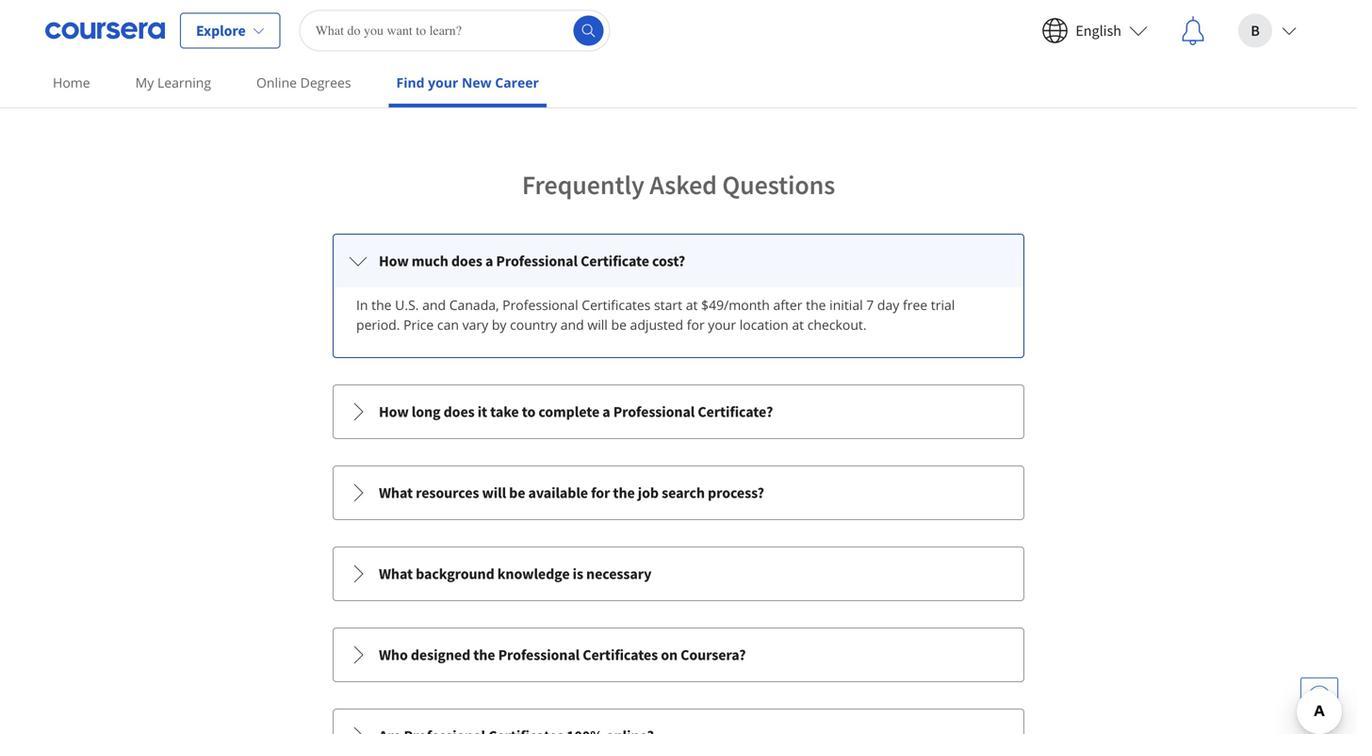 Task type: describe. For each thing, give the bounding box(es) containing it.
who designed the professional certificates on coursera? button
[[334, 629, 1024, 681]]

necessary
[[586, 564, 652, 583]]

a inside how long does it take to complete a professional certificate? dropdown button
[[603, 402, 610, 421]]

7
[[867, 296, 874, 314]]

will inside in the u.s. and canada, professional certificates start at $49/month after the initial 7 day free trial period. price can vary by country and will be adjusted for your location at checkout.
[[588, 316, 608, 333]]

job
[[638, 483, 659, 502]]

resources
[[416, 483, 479, 502]]

adjusted
[[630, 316, 684, 333]]

how long does it take to complete a professional certificate? button
[[334, 385, 1024, 438]]

frequently asked questions
[[522, 168, 835, 201]]

take
[[490, 402, 519, 421]]

what for what resources will be available for the job search process?
[[379, 483, 413, 502]]

how much does a professional certificate cost? button
[[334, 234, 1024, 287]]

certificates inside in the u.s. and canada, professional certificates start at $49/month after the initial 7 day free trial period. price can vary by country and will be adjusted for your location at checkout.
[[582, 296, 651, 314]]

the inside dropdown button
[[613, 483, 635, 502]]

professional inside in the u.s. and canada, professional certificates start at $49/month after the initial 7 day free trial period. price can vary by country and will be adjusted for your location at checkout.
[[503, 296, 578, 314]]

what resources will be available for the job search process?
[[379, 483, 764, 502]]

1 vertical spatial at
[[792, 316, 804, 333]]

what for what background knowledge is necessary
[[379, 564, 413, 583]]

b
[[1251, 21, 1260, 40]]

can
[[437, 316, 459, 333]]

career
[[495, 74, 539, 91]]

online
[[256, 74, 297, 91]]

certificate?
[[698, 402, 773, 421]]

in the u.s. and canada, professional certificates start at $49/month after the initial 7 day free trial period. price can vary by country and will be adjusted for your location at checkout.
[[356, 296, 955, 333]]

complete
[[539, 402, 600, 421]]

english button
[[1027, 0, 1163, 61]]

my learning link
[[128, 61, 219, 104]]

it
[[478, 402, 487, 421]]

initial
[[830, 296, 863, 314]]

explore button
[[180, 13, 281, 49]]

questions
[[722, 168, 835, 201]]

for inside in the u.s. and canada, professional certificates start at $49/month after the initial 7 day free trial period. price can vary by country and will be adjusted for your location at checkout.
[[687, 316, 705, 333]]

What do you want to learn? text field
[[299, 10, 611, 51]]

degrees
[[300, 74, 351, 91]]

learning
[[157, 74, 211, 91]]

english
[[1076, 21, 1122, 40]]

find
[[396, 74, 425, 91]]

find your new career
[[396, 74, 539, 91]]

the inside dropdown button
[[473, 645, 495, 664]]

background
[[416, 564, 495, 583]]

long
[[412, 402, 441, 421]]

available
[[528, 483, 588, 502]]

checkout.
[[808, 316, 867, 333]]

search
[[662, 483, 705, 502]]

online degrees link
[[249, 61, 359, 104]]

frequently
[[522, 168, 644, 201]]

coursera image
[[45, 16, 165, 46]]

0 horizontal spatial at
[[686, 296, 698, 314]]

for inside dropdown button
[[591, 483, 610, 502]]

u.s.
[[395, 296, 419, 314]]

will inside dropdown button
[[482, 483, 506, 502]]

what resources will be available for the job search process? button
[[334, 466, 1024, 519]]

new
[[462, 74, 492, 91]]



Task type: locate. For each thing, give the bounding box(es) containing it.
by
[[492, 316, 507, 333]]

your right find
[[428, 74, 458, 91]]

1 how from the top
[[379, 251, 409, 270]]

be inside what resources will be available for the job search process? dropdown button
[[509, 483, 525, 502]]

0 vertical spatial be
[[611, 316, 627, 333]]

how long does it take to complete a professional certificate?
[[379, 402, 773, 421]]

much
[[412, 251, 448, 270]]

$49/month
[[701, 296, 770, 314]]

trial
[[931, 296, 955, 314]]

online degrees
[[256, 74, 351, 91]]

0 horizontal spatial explore
[[113, 15, 161, 34]]

0 vertical spatial at
[[686, 296, 698, 314]]

1 vertical spatial your
[[708, 316, 736, 333]]

who designed the professional certificates on coursera?
[[379, 645, 746, 664]]

what background knowledge is necessary button
[[334, 547, 1024, 600]]

does for a
[[451, 251, 483, 270]]

on
[[661, 645, 678, 664]]

for right available in the bottom of the page
[[591, 483, 610, 502]]

0 vertical spatial does
[[451, 251, 483, 270]]

canada,
[[449, 296, 499, 314]]

1 vertical spatial certificates
[[582, 296, 651, 314]]

1 horizontal spatial explore
[[196, 21, 246, 40]]

1 horizontal spatial your
[[708, 316, 736, 333]]

a
[[485, 251, 493, 270], [603, 402, 610, 421]]

your inside find your new career link
[[428, 74, 458, 91]]

your down $49/month
[[708, 316, 736, 333]]

a up canada,
[[485, 251, 493, 270]]

1 vertical spatial will
[[482, 483, 506, 502]]

the
[[372, 296, 392, 314], [806, 296, 826, 314], [613, 483, 635, 502], [473, 645, 495, 664]]

home link
[[45, 61, 98, 104]]

certificates up learning
[[164, 15, 237, 34]]

explore inside popup button
[[196, 21, 246, 40]]

2 how from the top
[[379, 402, 409, 421]]

0 vertical spatial your
[[428, 74, 458, 91]]

will right resources
[[482, 483, 506, 502]]

after
[[773, 296, 803, 314]]

will
[[588, 316, 608, 333], [482, 483, 506, 502]]

be
[[611, 316, 627, 333], [509, 483, 525, 502]]

and right country
[[561, 316, 584, 333]]

how left the much
[[379, 251, 409, 270]]

and
[[422, 296, 446, 314], [561, 316, 584, 333]]

1 vertical spatial and
[[561, 316, 584, 333]]

explore up my
[[113, 15, 161, 34]]

1 horizontal spatial and
[[561, 316, 584, 333]]

1 vertical spatial does
[[444, 402, 475, 421]]

None search field
[[299, 10, 611, 51]]

certificates inside dropdown button
[[583, 645, 658, 664]]

1 vertical spatial for
[[591, 483, 610, 502]]

vary
[[462, 316, 488, 333]]

2 what from the top
[[379, 564, 413, 583]]

your
[[428, 74, 458, 91], [708, 316, 736, 333]]

1 horizontal spatial a
[[603, 402, 610, 421]]

1 horizontal spatial for
[[687, 316, 705, 333]]

explore for explore certificates
[[113, 15, 161, 34]]

at
[[686, 296, 698, 314], [792, 316, 804, 333]]

how for how long does it take to complete a professional certificate?
[[379, 402, 409, 421]]

1 vertical spatial how
[[379, 402, 409, 421]]

free
[[903, 296, 928, 314]]

b button
[[1224, 0, 1312, 61]]

0 horizontal spatial and
[[422, 296, 446, 314]]

certificates down 'certificate'
[[582, 296, 651, 314]]

certificate
[[581, 251, 649, 270]]

1 vertical spatial a
[[603, 402, 610, 421]]

designed
[[411, 645, 471, 664]]

what inside dropdown button
[[379, 564, 413, 583]]

0 vertical spatial and
[[422, 296, 446, 314]]

asked
[[650, 168, 717, 201]]

0 horizontal spatial your
[[428, 74, 458, 91]]

the right in
[[372, 296, 392, 314]]

does left it
[[444, 402, 475, 421]]

a inside how much does a professional certificate cost? dropdown button
[[485, 251, 493, 270]]

1 horizontal spatial at
[[792, 316, 804, 333]]

explore up learning
[[196, 21, 246, 40]]

the left job
[[613, 483, 635, 502]]

what
[[379, 483, 413, 502], [379, 564, 413, 583]]

certificates left on in the bottom of the page
[[583, 645, 658, 664]]

at right start
[[686, 296, 698, 314]]

1 vertical spatial be
[[509, 483, 525, 502]]

knowledge
[[497, 564, 570, 583]]

help center image
[[1308, 685, 1331, 708]]

to
[[522, 402, 536, 421]]

period.
[[356, 316, 400, 333]]

0 horizontal spatial be
[[509, 483, 525, 502]]

my
[[135, 74, 154, 91]]

price
[[404, 316, 434, 333]]

will left adjusted
[[588, 316, 608, 333]]

in
[[356, 296, 368, 314]]

location
[[740, 316, 789, 333]]

does
[[451, 251, 483, 270], [444, 402, 475, 421]]

0 vertical spatial a
[[485, 251, 493, 270]]

1 horizontal spatial will
[[588, 316, 608, 333]]

0 vertical spatial how
[[379, 251, 409, 270]]

be left adjusted
[[611, 316, 627, 333]]

for
[[687, 316, 705, 333], [591, 483, 610, 502]]

at down after
[[792, 316, 804, 333]]

how for how much does a professional certificate cost?
[[379, 251, 409, 270]]

what left background
[[379, 564, 413, 583]]

0 vertical spatial will
[[588, 316, 608, 333]]

process?
[[708, 483, 764, 502]]

explore certificates
[[113, 15, 237, 34]]

is
[[573, 564, 583, 583]]

a right complete
[[603, 402, 610, 421]]

be left available in the bottom of the page
[[509, 483, 525, 502]]

0 vertical spatial what
[[379, 483, 413, 502]]

my learning
[[135, 74, 211, 91]]

home
[[53, 74, 90, 91]]

what background knowledge is necessary
[[379, 564, 652, 583]]

0 horizontal spatial for
[[591, 483, 610, 502]]

1 horizontal spatial be
[[611, 316, 627, 333]]

2 vertical spatial certificates
[[583, 645, 658, 664]]

the right after
[[806, 296, 826, 314]]

explore
[[113, 15, 161, 34], [196, 21, 246, 40]]

who
[[379, 645, 408, 664]]

0 vertical spatial for
[[687, 316, 705, 333]]

for right adjusted
[[687, 316, 705, 333]]

does right the much
[[451, 251, 483, 270]]

certificates
[[164, 15, 237, 34], [582, 296, 651, 314], [583, 645, 658, 664]]

find your new career link
[[389, 61, 547, 107]]

explore for explore
[[196, 21, 246, 40]]

and up can
[[422, 296, 446, 314]]

start
[[654, 296, 683, 314]]

professional
[[496, 251, 578, 270], [503, 296, 578, 314], [613, 402, 695, 421], [498, 645, 580, 664]]

0 vertical spatial certificates
[[164, 15, 237, 34]]

what inside dropdown button
[[379, 483, 413, 502]]

how
[[379, 251, 409, 270], [379, 402, 409, 421]]

0 horizontal spatial will
[[482, 483, 506, 502]]

explore certificates link
[[113, 0, 1244, 36]]

be inside in the u.s. and canada, professional certificates start at $49/month after the initial 7 day free trial period. price can vary by country and will be adjusted for your location at checkout.
[[611, 316, 627, 333]]

1 vertical spatial what
[[379, 564, 413, 583]]

your inside in the u.s. and canada, professional certificates start at $49/month after the initial 7 day free trial period. price can vary by country and will be adjusted for your location at checkout.
[[708, 316, 736, 333]]

coursera?
[[681, 645, 746, 664]]

1 what from the top
[[379, 483, 413, 502]]

day
[[878, 296, 900, 314]]

how much does a professional certificate cost?
[[379, 251, 685, 270]]

cost?
[[652, 251, 685, 270]]

0 horizontal spatial a
[[485, 251, 493, 270]]

how left long
[[379, 402, 409, 421]]

the right designed
[[473, 645, 495, 664]]

country
[[510, 316, 557, 333]]

what left resources
[[379, 483, 413, 502]]

does for it
[[444, 402, 475, 421]]



Task type: vqa. For each thing, say whether or not it's contained in the screenshot.
(approximately)
no



